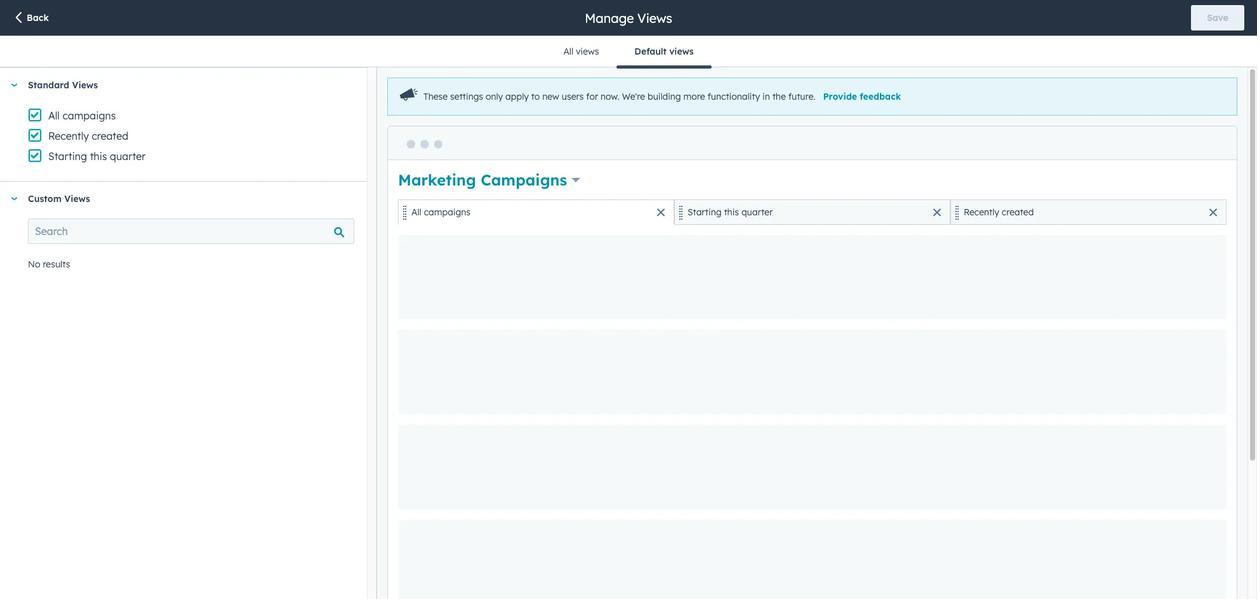 Task type: vqa. For each thing, say whether or not it's contained in the screenshot.
Marketplaces icon
no



Task type: describe. For each thing, give the bounding box(es) containing it.
marketing campaigns
[[398, 170, 567, 189]]

back link
[[13, 11, 49, 26]]

for
[[587, 91, 598, 102]]

custom
[[28, 193, 62, 205]]

more
[[684, 91, 706, 102]]

to
[[532, 91, 540, 102]]

default views button
[[617, 36, 712, 68]]

default
[[635, 46, 667, 57]]

all campaigns inside button
[[412, 207, 471, 218]]

0 horizontal spatial all campaigns
[[48, 109, 116, 122]]

standard views
[[28, 79, 98, 91]]

the
[[773, 91, 786, 102]]

only
[[486, 91, 503, 102]]

campaigns inside all campaigns button
[[424, 207, 471, 218]]

provide feedback
[[824, 91, 902, 102]]

custom views
[[28, 193, 90, 205]]

we're
[[622, 91, 645, 102]]

future.
[[789, 91, 816, 102]]

starting this quarter button
[[675, 199, 951, 225]]

0 vertical spatial starting
[[48, 150, 87, 163]]

in
[[763, 91, 770, 102]]

0 vertical spatial starting this quarter
[[48, 150, 146, 163]]

quarter inside starting this quarter button
[[742, 207, 773, 218]]

save
[[1208, 12, 1229, 24]]

all campaigns button
[[398, 199, 675, 225]]

starting this quarter inside starting this quarter button
[[688, 207, 773, 218]]

navigation containing all views
[[546, 36, 712, 68]]

now.
[[601, 91, 620, 102]]

0 horizontal spatial campaigns
[[63, 109, 116, 122]]

users
[[562, 91, 584, 102]]

these
[[424, 91, 448, 102]]

all inside all campaigns button
[[412, 207, 422, 218]]

caret image
[[10, 197, 18, 200]]

Search search field
[[28, 219, 354, 244]]

0 horizontal spatial quarter
[[110, 150, 146, 163]]

page section element
[[0, 0, 1258, 36]]

views for default views
[[670, 46, 694, 57]]

manage views
[[585, 10, 673, 26]]

results
[[43, 259, 70, 270]]

settings
[[450, 91, 483, 102]]

provide feedback button
[[824, 91, 902, 102]]

this inside button
[[724, 207, 739, 218]]

no results
[[28, 259, 70, 270]]

building
[[648, 91, 681, 102]]

marketing
[[398, 170, 476, 189]]

feedback
[[860, 91, 902, 102]]

caret image
[[10, 84, 18, 87]]



Task type: locate. For each thing, give the bounding box(es) containing it.
views right the standard
[[72, 79, 98, 91]]

all up users
[[564, 46, 574, 57]]

views for standard views
[[72, 79, 98, 91]]

0 horizontal spatial starting this quarter
[[48, 150, 146, 163]]

starting inside button
[[688, 207, 722, 218]]

1 views from the left
[[576, 46, 599, 57]]

all
[[564, 46, 574, 57], [48, 109, 60, 122], [412, 207, 422, 218]]

recently created button
[[951, 199, 1227, 225]]

0 vertical spatial campaigns
[[63, 109, 116, 122]]

all campaigns down standard views
[[48, 109, 116, 122]]

new
[[543, 91, 560, 102]]

standard
[[28, 79, 69, 91]]

marketing campaigns button
[[398, 169, 581, 190]]

1 horizontal spatial campaigns
[[424, 207, 471, 218]]

1 vertical spatial this
[[724, 207, 739, 218]]

0 vertical spatial quarter
[[110, 150, 146, 163]]

views for custom views
[[64, 193, 90, 205]]

2 vertical spatial all
[[412, 207, 422, 218]]

0 vertical spatial this
[[90, 150, 107, 163]]

1 vertical spatial quarter
[[742, 207, 773, 218]]

views inside custom views dropdown button
[[64, 193, 90, 205]]

recently
[[48, 130, 89, 142], [964, 207, 1000, 218]]

navigation
[[546, 36, 712, 68]]

views
[[638, 10, 673, 26], [72, 79, 98, 91], [64, 193, 90, 205]]

1 vertical spatial all
[[48, 109, 60, 122]]

starting
[[48, 150, 87, 163], [688, 207, 722, 218]]

back
[[27, 12, 49, 24]]

default views
[[635, 46, 694, 57]]

0 vertical spatial created
[[92, 130, 128, 142]]

0 horizontal spatial starting
[[48, 150, 87, 163]]

campaigns
[[481, 170, 567, 189]]

2 horizontal spatial all
[[564, 46, 574, 57]]

0 horizontal spatial all
[[48, 109, 60, 122]]

1 vertical spatial recently
[[964, 207, 1000, 218]]

all down the standard
[[48, 109, 60, 122]]

views down manage
[[576, 46, 599, 57]]

1 horizontal spatial starting this quarter
[[688, 207, 773, 218]]

provide
[[824, 91, 858, 102]]

apply
[[506, 91, 529, 102]]

1 vertical spatial campaigns
[[424, 207, 471, 218]]

views right the default
[[670, 46, 694, 57]]

standard views button
[[0, 68, 354, 102]]

quarter
[[110, 150, 146, 163], [742, 207, 773, 218]]

0 vertical spatial views
[[638, 10, 673, 26]]

2 views from the left
[[670, 46, 694, 57]]

views right custom
[[64, 193, 90, 205]]

views for all views
[[576, 46, 599, 57]]

1 horizontal spatial recently
[[964, 207, 1000, 218]]

0 horizontal spatial created
[[92, 130, 128, 142]]

campaigns
[[63, 109, 116, 122], [424, 207, 471, 218]]

all inside button
[[564, 46, 574, 57]]

views for manage views
[[638, 10, 673, 26]]

1 horizontal spatial all
[[412, 207, 422, 218]]

1 vertical spatial all campaigns
[[412, 207, 471, 218]]

custom views button
[[0, 182, 354, 216]]

1 vertical spatial created
[[1002, 207, 1034, 218]]

1 vertical spatial starting
[[688, 207, 722, 218]]

views inside page section element
[[638, 10, 673, 26]]

1 horizontal spatial all campaigns
[[412, 207, 471, 218]]

all views button
[[546, 36, 617, 67]]

1 horizontal spatial quarter
[[742, 207, 773, 218]]

1 horizontal spatial created
[[1002, 207, 1034, 218]]

0 horizontal spatial recently
[[48, 130, 89, 142]]

created
[[92, 130, 128, 142], [1002, 207, 1034, 218]]

1 horizontal spatial recently created
[[964, 207, 1034, 218]]

0 horizontal spatial views
[[576, 46, 599, 57]]

1 vertical spatial views
[[72, 79, 98, 91]]

1 vertical spatial starting this quarter
[[688, 207, 773, 218]]

all campaigns
[[48, 109, 116, 122], [412, 207, 471, 218]]

recently created inside recently created button
[[964, 207, 1034, 218]]

views
[[576, 46, 599, 57], [670, 46, 694, 57]]

these settings only apply to new users for now. we're building more functionality in the future.
[[424, 91, 816, 102]]

functionality
[[708, 91, 760, 102]]

0 vertical spatial recently
[[48, 130, 89, 142]]

1 horizontal spatial views
[[670, 46, 694, 57]]

created inside recently created button
[[1002, 207, 1034, 218]]

0 vertical spatial all campaigns
[[48, 109, 116, 122]]

campaigns down marketing
[[424, 207, 471, 218]]

views inside standard views dropdown button
[[72, 79, 98, 91]]

starting this quarter
[[48, 150, 146, 163], [688, 207, 773, 218]]

recently inside button
[[964, 207, 1000, 218]]

this
[[90, 150, 107, 163], [724, 207, 739, 218]]

0 vertical spatial recently created
[[48, 130, 128, 142]]

all down marketing
[[412, 207, 422, 218]]

2 vertical spatial views
[[64, 193, 90, 205]]

0 horizontal spatial recently created
[[48, 130, 128, 142]]

all views
[[564, 46, 599, 57]]

0 horizontal spatial this
[[90, 150, 107, 163]]

all campaigns down marketing
[[412, 207, 471, 218]]

manage
[[585, 10, 634, 26]]

save button
[[1192, 5, 1245, 30]]

campaigns down standard views
[[63, 109, 116, 122]]

no
[[28, 259, 40, 270]]

1 horizontal spatial starting
[[688, 207, 722, 218]]

1 vertical spatial recently created
[[964, 207, 1034, 218]]

views up the default
[[638, 10, 673, 26]]

recently created
[[48, 130, 128, 142], [964, 207, 1034, 218]]

0 vertical spatial all
[[564, 46, 574, 57]]

1 horizontal spatial this
[[724, 207, 739, 218]]



